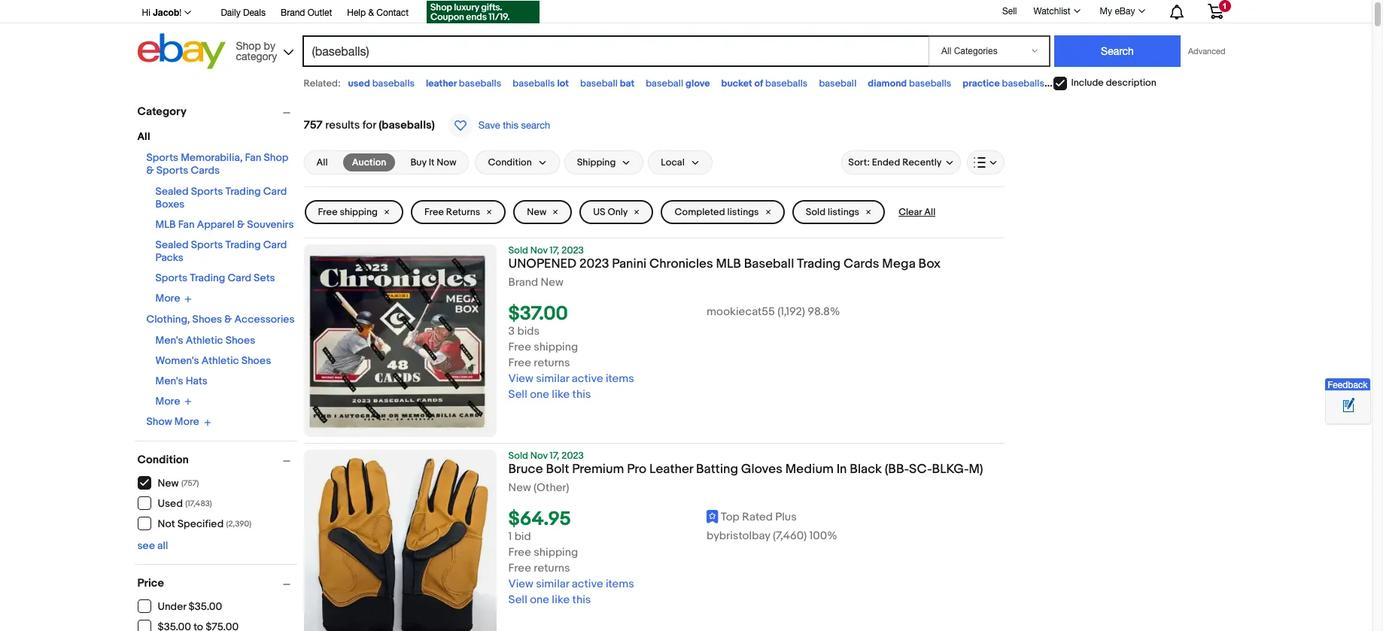 Task type: locate. For each thing, give the bounding box(es) containing it.
clothing, shoes & accessories
[[146, 313, 295, 326]]

trading inside sold  nov 17, 2023 unopened 2023 panini chronicles mlb baseball trading cards mega box brand new
[[797, 257, 841, 272]]

0 vertical spatial more button
[[155, 292, 192, 305]]

view down 1 bid at the left bottom of the page
[[508, 577, 533, 592]]

bybristolbay (7,460) 100% free shipping free returns view similar active items sell one like this
[[508, 529, 837, 608]]

(757)
[[181, 479, 199, 488]]

1 vertical spatial athletic
[[202, 354, 239, 367]]

mlb inside sealed sports trading card boxes mlb fan apparel & souvenirs sealed sports trading card packs sports trading card sets
[[155, 218, 176, 231]]

1 vertical spatial brand
[[508, 275, 538, 290]]

batting
[[696, 462, 738, 477]]

0 vertical spatial sealed
[[155, 185, 189, 198]]

& down category
[[146, 164, 154, 177]]

baseball
[[580, 78, 618, 90], [646, 78, 683, 90], [819, 78, 857, 90]]

similar down the $64.95
[[536, 577, 569, 592]]

sort: ended recently button
[[842, 151, 961, 175]]

shipping down auction link
[[340, 206, 378, 218]]

0 horizontal spatial brand
[[281, 8, 305, 18]]

baseballs right diamond
[[909, 78, 952, 90]]

brand left 'outlet'
[[281, 8, 305, 18]]

athletic up "women's athletic shoes" link
[[186, 334, 223, 347]]

fan
[[245, 151, 261, 164], [178, 218, 195, 231]]

1 horizontal spatial listings
[[828, 206, 860, 218]]

buy it now link
[[401, 154, 465, 172]]

0 vertical spatial condition button
[[475, 151, 560, 175]]

1 vertical spatial sealed
[[155, 239, 189, 251]]

baseballs right of in the top of the page
[[765, 78, 808, 90]]

help & contact
[[347, 8, 409, 18]]

unopened
[[508, 257, 577, 272]]

sell one like this link down bid
[[508, 593, 591, 608]]

memorabilia,
[[181, 151, 243, 164]]

show more button
[[146, 415, 211, 429]]

1 vertical spatial men's
[[155, 374, 183, 387]]

sold for $64.95
[[508, 450, 528, 462]]

1 vertical spatial like
[[552, 593, 570, 608]]

returns
[[446, 206, 480, 218]]

one inside bybristolbay (7,460) 100% free shipping free returns view similar active items sell one like this
[[530, 593, 549, 608]]

0 vertical spatial 17,
[[550, 245, 559, 257]]

1 horizontal spatial baseball
[[646, 78, 683, 90]]

0 horizontal spatial baseball
[[580, 78, 618, 90]]

2 vertical spatial shipping
[[534, 546, 578, 560]]

baseballs right rawlings
[[1095, 78, 1137, 90]]

nov up (other)
[[530, 450, 548, 462]]

(1,192)
[[778, 305, 805, 319]]

athletic down men's athletic shoes link
[[202, 354, 239, 367]]

condition down save this search
[[488, 157, 532, 169]]

nov down new link
[[530, 245, 548, 257]]

0 vertical spatial sell
[[1002, 6, 1017, 16]]

items inside mookiecat55 (1,192) 98.8% 3 bids free shipping free returns view similar active items sell one like this
[[606, 372, 634, 386]]

17, inside sold  nov 17, 2023 unopened 2023 panini chronicles mlb baseball trading cards mega box brand new
[[550, 245, 559, 257]]

shop left by
[[236, 40, 261, 52]]

listings right completed
[[727, 206, 759, 218]]

1 horizontal spatial condition button
[[475, 151, 560, 175]]

new up "unopened"
[[527, 206, 547, 218]]

mookiecat55 (1,192) 98.8% 3 bids free shipping free returns view similar active items sell one like this
[[508, 305, 840, 402]]

2 like from the top
[[552, 593, 570, 608]]

2 baseballs from the left
[[459, 78, 501, 90]]

& inside "link"
[[368, 8, 374, 18]]

rated
[[742, 510, 773, 525]]

this inside button
[[503, 120, 519, 131]]

0 horizontal spatial cards
[[191, 164, 220, 177]]

2 17, from the top
[[550, 450, 559, 462]]

men's athletic shoes women's athletic shoes men's hats
[[155, 334, 271, 387]]

rawlings baseballs
[[1056, 78, 1137, 90]]

1 vertical spatial view
[[508, 577, 533, 592]]

sealed
[[155, 185, 189, 198], [155, 239, 189, 251]]

baseballs right practice
[[1002, 78, 1045, 90]]

auction
[[352, 157, 386, 169]]

2023 inside sold  nov 17, 2023 bruce bolt premium pro leather batting gloves medium in black (bb-sc-blkg-m) new (other)
[[562, 450, 584, 462]]

(other)
[[534, 481, 569, 495]]

listings
[[727, 206, 759, 218], [828, 206, 860, 218]]

sealed down boxes
[[155, 239, 189, 251]]

returns inside bybristolbay (7,460) 100% free shipping free returns view similar active items sell one like this
[[534, 562, 570, 576]]

mlb down boxes
[[155, 218, 176, 231]]

2023 for $37.00
[[562, 245, 584, 257]]

items inside bybristolbay (7,460) 100% free shipping free returns view similar active items sell one like this
[[606, 577, 634, 592]]

2 one from the top
[[530, 593, 549, 608]]

1 returns from the top
[[534, 356, 570, 370]]

condition button down save this search
[[475, 151, 560, 175]]

category
[[137, 105, 187, 119]]

0 horizontal spatial shop
[[236, 40, 261, 52]]

sports memorabilia, fan shop & sports cards link
[[146, 151, 288, 177]]

auction link
[[343, 154, 395, 172]]

0 horizontal spatial 1
[[508, 530, 512, 544]]

like inside mookiecat55 (1,192) 98.8% 3 bids free shipping free returns view similar active items sell one like this
[[552, 388, 570, 402]]

men's down women's
[[155, 374, 183, 387]]

0 vertical spatial mlb
[[155, 218, 176, 231]]

1 horizontal spatial brand
[[508, 275, 538, 290]]

main content containing $37.00
[[304, 98, 1004, 631]]

1 vertical spatial sell one like this link
[[508, 593, 591, 608]]

my ebay
[[1100, 6, 1135, 17]]

1 17, from the top
[[550, 245, 559, 257]]

(17,483)
[[185, 499, 212, 509]]

1 vertical spatial mlb
[[716, 257, 741, 272]]

0 vertical spatial returns
[[534, 356, 570, 370]]

new inside sold  nov 17, 2023 bruce bolt premium pro leather batting gloves medium in black (bb-sc-blkg-m) new (other)
[[508, 481, 531, 495]]

us only
[[593, 206, 628, 218]]

view down "bids"
[[508, 372, 533, 386]]

0 vertical spatial more
[[155, 292, 180, 305]]

sell one like this link down "bids"
[[508, 388, 591, 402]]

1 items from the top
[[606, 372, 634, 386]]

2 horizontal spatial baseball
[[819, 78, 857, 90]]

1 vertical spatial this
[[572, 388, 591, 402]]

buy it now
[[411, 157, 456, 169]]

condition inside dropdown button
[[488, 157, 532, 169]]

gloves
[[741, 462, 783, 477]]

& right apparel
[[237, 218, 245, 231]]

cards left mega
[[844, 257, 879, 272]]

1 baseballs from the left
[[372, 78, 415, 90]]

1 for 1 bid
[[508, 530, 512, 544]]

see all
[[137, 539, 168, 552]]

one down "bids"
[[530, 388, 549, 402]]

1 active from the top
[[572, 372, 603, 386]]

baseballs for used baseballs
[[372, 78, 415, 90]]

more right show
[[174, 416, 199, 428]]

1 horizontal spatial cards
[[844, 257, 879, 272]]

0 horizontal spatial mlb
[[155, 218, 176, 231]]

1 horizontal spatial shop
[[264, 151, 288, 164]]

1 like from the top
[[552, 388, 570, 402]]

0 vertical spatial sell one like this link
[[508, 388, 591, 402]]

sell down 3
[[508, 388, 527, 402]]

trading down 'sports memorabilia, fan shop & sports cards'
[[225, 185, 261, 198]]

fan down boxes
[[178, 218, 195, 231]]

glove
[[686, 78, 710, 90]]

shop
[[236, 40, 261, 52], [264, 151, 288, 164]]

& right help
[[368, 8, 374, 18]]

baseball for bat
[[580, 78, 618, 90]]

fan inside sealed sports trading card boxes mlb fan apparel & souvenirs sealed sports trading card packs sports trading card sets
[[178, 218, 195, 231]]

price
[[137, 576, 164, 590]]

1 vertical spatial condition button
[[137, 453, 297, 467]]

brand down "unopened"
[[508, 275, 538, 290]]

0 vertical spatial brand
[[281, 8, 305, 18]]

baseball left glove
[[646, 78, 683, 90]]

2 vertical spatial shoes
[[241, 354, 271, 367]]

baseballs for rawlings baseballs
[[1095, 78, 1137, 90]]

2 similar from the top
[[536, 577, 569, 592]]

2 vertical spatial sell
[[508, 593, 527, 608]]

box
[[919, 257, 941, 272]]

1 horizontal spatial all
[[316, 157, 328, 169]]

Auction selected text field
[[352, 156, 386, 169]]

0 vertical spatial view similar active items link
[[508, 372, 634, 386]]

bucket of baseballs
[[721, 78, 808, 90]]

under $35.00 link
[[137, 599, 223, 613]]

2 vertical spatial sold
[[508, 450, 528, 462]]

0 vertical spatial like
[[552, 388, 570, 402]]

returns down the $64.95
[[534, 562, 570, 576]]

0 vertical spatial fan
[[245, 151, 261, 164]]

card down souvenirs on the top left
[[263, 239, 287, 251]]

1 vertical spatial more
[[155, 395, 180, 408]]

sports
[[146, 151, 178, 164], [156, 164, 188, 177], [191, 185, 223, 198], [191, 239, 223, 251], [155, 272, 187, 284]]

1 vertical spatial shop
[[264, 151, 288, 164]]

4 baseballs from the left
[[765, 78, 808, 90]]

baseballs lot
[[513, 78, 569, 90]]

clear all link
[[893, 200, 942, 224]]

None submit
[[1054, 35, 1181, 67]]

more
[[155, 292, 180, 305], [155, 395, 180, 408], [174, 416, 199, 428]]

1 vertical spatial card
[[263, 239, 287, 251]]

shipping down "bids"
[[534, 340, 578, 355]]

1 vertical spatial nov
[[530, 450, 548, 462]]

bruce bolt premium pro leather batting gloves medium in black (bb-sc-blkg-m) heading
[[508, 462, 983, 477]]

sell inside bybristolbay (7,460) 100% free shipping free returns view similar active items sell one like this
[[508, 593, 527, 608]]

mlb left baseball
[[716, 257, 741, 272]]

1 vertical spatial shipping
[[534, 340, 578, 355]]

1 sealed from the top
[[155, 185, 189, 198]]

hats
[[186, 374, 208, 387]]

3 baseballs from the left
[[513, 78, 555, 90]]

1 vertical spatial more button
[[155, 395, 192, 408]]

0 vertical spatial items
[[606, 372, 634, 386]]

1 vertical spatial condition
[[137, 453, 189, 467]]

0 horizontal spatial condition
[[137, 453, 189, 467]]

0 vertical spatial 1
[[1223, 2, 1227, 11]]

2023 up (other)
[[562, 450, 584, 462]]

contact
[[377, 8, 409, 18]]

2 men's from the top
[[155, 374, 183, 387]]

this
[[503, 120, 519, 131], [572, 388, 591, 402], [572, 593, 591, 608]]

0 vertical spatial card
[[263, 185, 287, 198]]

all down the 757
[[316, 157, 328, 169]]

card up souvenirs on the top left
[[263, 185, 287, 198]]

&
[[368, 8, 374, 18], [146, 164, 154, 177], [237, 218, 245, 231], [224, 313, 232, 326]]

all down category
[[137, 130, 150, 143]]

& inside sealed sports trading card boxes mlb fan apparel & souvenirs sealed sports trading card packs sports trading card sets
[[237, 218, 245, 231]]

baseballs left lot
[[513, 78, 555, 90]]

all inside all link
[[316, 157, 328, 169]]

1 up advanced
[[1223, 2, 1227, 11]]

baseball glove
[[646, 78, 710, 90]]

sell left watchlist
[[1002, 6, 1017, 16]]

new down "unopened"
[[541, 275, 563, 290]]

one down bid
[[530, 593, 549, 608]]

active inside mookiecat55 (1,192) 98.8% 3 bids free shipping free returns view similar active items sell one like this
[[572, 372, 603, 386]]

baseball left the bat
[[580, 78, 618, 90]]

sets
[[254, 272, 275, 284]]

sold inside sold  nov 17, 2023 unopened 2023 panini chronicles mlb baseball trading cards mega box brand new
[[508, 245, 528, 257]]

top rated plus image
[[707, 510, 719, 524]]

shop inside shop by category
[[236, 40, 261, 52]]

1 vertical spatial all
[[316, 157, 328, 169]]

1 horizontal spatial mlb
[[716, 257, 741, 272]]

cards inside sold  nov 17, 2023 unopened 2023 panini chronicles mlb baseball trading cards mega box brand new
[[844, 257, 879, 272]]

1 vertical spatial similar
[[536, 577, 569, 592]]

pro
[[627, 462, 647, 477]]

0 vertical spatial condition
[[488, 157, 532, 169]]

sold  nov 17, 2023 unopened 2023 panini chronicles mlb baseball trading cards mega box brand new
[[508, 245, 941, 290]]

get the coupon image
[[427, 1, 540, 23]]

1 vertical spatial sell
[[508, 388, 527, 402]]

1 nov from the top
[[530, 245, 548, 257]]

all
[[137, 130, 150, 143], [316, 157, 328, 169], [924, 206, 936, 218]]

sold inside sold  nov 17, 2023 bruce bolt premium pro leather batting gloves medium in black (bb-sc-blkg-m) new (other)
[[508, 450, 528, 462]]

& up men's athletic shoes link
[[224, 313, 232, 326]]

cards inside 'sports memorabilia, fan shop & sports cards'
[[191, 164, 220, 177]]

sealed down memorabilia,
[[155, 185, 189, 198]]

baseball for glove
[[646, 78, 683, 90]]

17, down new link
[[550, 245, 559, 257]]

sold
[[806, 206, 826, 218], [508, 245, 528, 257], [508, 450, 528, 462]]

1 vertical spatial 17,
[[550, 450, 559, 462]]

2023 down new link
[[562, 245, 584, 257]]

similar down "bids"
[[536, 372, 569, 386]]

medium
[[786, 462, 834, 477]]

active
[[572, 372, 603, 386], [572, 577, 603, 592]]

1 vertical spatial returns
[[534, 562, 570, 576]]

7 baseballs from the left
[[1095, 78, 1137, 90]]

2 horizontal spatial all
[[924, 206, 936, 218]]

boxes
[[155, 198, 185, 211]]

1 left bid
[[508, 530, 512, 544]]

2 sealed from the top
[[155, 239, 189, 251]]

17, right the bruce
[[550, 450, 559, 462]]

0 vertical spatial men's
[[155, 334, 183, 347]]

cards
[[191, 164, 220, 177], [844, 257, 879, 272]]

more button up show more
[[155, 395, 192, 408]]

it
[[429, 157, 435, 169]]

more up clothing,
[[155, 292, 180, 305]]

us only link
[[580, 200, 654, 224]]

sports up boxes
[[156, 164, 188, 177]]

listings down sort: on the top of page
[[828, 206, 860, 218]]

more up show more
[[155, 395, 180, 408]]

757 results for (baseballs)
[[304, 118, 435, 132]]

nov inside sold  nov 17, 2023 unopened 2023 panini chronicles mlb baseball trading cards mega box brand new
[[530, 245, 548, 257]]

0 horizontal spatial fan
[[178, 218, 195, 231]]

2 vertical spatial more
[[174, 416, 199, 428]]

!
[[179, 8, 182, 18]]

1
[[1223, 2, 1227, 11], [508, 530, 512, 544]]

1 vertical spatial fan
[[178, 218, 195, 231]]

1 vertical spatial cards
[[844, 257, 879, 272]]

shoes up men's athletic shoes link
[[192, 313, 222, 326]]

2 items from the top
[[606, 577, 634, 592]]

baseball left diamond
[[819, 78, 857, 90]]

1 vertical spatial 1
[[508, 530, 512, 544]]

hi
[[142, 8, 150, 18]]

returns down "bids"
[[534, 356, 570, 370]]

leather baseballs
[[426, 78, 501, 90]]

baseballs right used on the top
[[372, 78, 415, 90]]

ended
[[872, 157, 900, 169]]

0 vertical spatial active
[[572, 372, 603, 386]]

view similar active items link down "bids"
[[508, 372, 634, 386]]

2 vertical spatial all
[[924, 206, 936, 218]]

17,
[[550, 245, 559, 257], [550, 450, 559, 462]]

listings inside 'link'
[[727, 206, 759, 218]]

1 baseball from the left
[[580, 78, 618, 90]]

1 one from the top
[[530, 388, 549, 402]]

new (757)
[[158, 477, 199, 490]]

0 vertical spatial view
[[508, 372, 533, 386]]

0 vertical spatial sold
[[806, 206, 826, 218]]

used (17,483)
[[158, 497, 212, 510]]

men's down clothing,
[[155, 334, 183, 347]]

more button up clothing,
[[155, 292, 192, 305]]

1 inside account navigation
[[1223, 2, 1227, 11]]

1 vertical spatial items
[[606, 577, 634, 592]]

nov inside sold  nov 17, 2023 bruce bolt premium pro leather batting gloves medium in black (bb-sc-blkg-m) new (other)
[[530, 450, 548, 462]]

card left sets
[[228, 272, 251, 284]]

unopened 2023 panini chronicles mlb baseball trading cards mega box heading
[[508, 257, 941, 272]]

sell down 1 bid at the left bottom of the page
[[508, 593, 527, 608]]

similar inside mookiecat55 (1,192) 98.8% 3 bids free shipping free returns view similar active items sell one like this
[[536, 372, 569, 386]]

5 baseballs from the left
[[909, 78, 952, 90]]

6 baseballs from the left
[[1002, 78, 1045, 90]]

1 horizontal spatial 1
[[1223, 2, 1227, 11]]

sold listings link
[[792, 200, 885, 224]]

sold inside 'link'
[[806, 206, 826, 218]]

0 vertical spatial this
[[503, 120, 519, 131]]

by
[[264, 40, 275, 52]]

used
[[158, 497, 183, 510]]

account navigation
[[134, 0, 1235, 26]]

active inside bybristolbay (7,460) 100% free shipping free returns view similar active items sell one like this
[[572, 577, 603, 592]]

1 similar from the top
[[536, 372, 569, 386]]

2 listings from the left
[[828, 206, 860, 218]]

0 vertical spatial one
[[530, 388, 549, 402]]

shoes down the clothing, shoes & accessories
[[226, 334, 255, 347]]

17, inside sold  nov 17, 2023 bruce bolt premium pro leather batting gloves medium in black (bb-sc-blkg-m) new (other)
[[550, 450, 559, 462]]

new
[[527, 206, 547, 218], [541, 275, 563, 290], [158, 477, 179, 490], [508, 481, 531, 495]]

clear all
[[899, 206, 936, 218]]

0 vertical spatial shop
[[236, 40, 261, 52]]

trading
[[225, 185, 261, 198], [225, 239, 261, 251], [797, 257, 841, 272], [190, 272, 225, 284]]

1 vertical spatial active
[[572, 577, 603, 592]]

3 baseball from the left
[[819, 78, 857, 90]]

shop left all link
[[264, 151, 288, 164]]

new down the bruce
[[508, 481, 531, 495]]

2 active from the top
[[572, 577, 603, 592]]

1 vertical spatial sold
[[508, 245, 528, 257]]

0 horizontal spatial all
[[137, 130, 150, 143]]

2 returns from the top
[[534, 562, 570, 576]]

bruce bolt premium pro leather batting gloves medium in black (bb-sc-blkg-m) image
[[304, 450, 496, 631]]

1 horizontal spatial condition
[[488, 157, 532, 169]]

shipping down the $64.95
[[534, 546, 578, 560]]

2 view similar active items link from the top
[[508, 577, 634, 592]]

cards up sealed sports trading card boxes link
[[191, 164, 220, 177]]

accessories
[[234, 313, 295, 326]]

similar
[[536, 372, 569, 386], [536, 577, 569, 592]]

1 vertical spatial one
[[530, 593, 549, 608]]

2 baseball from the left
[[646, 78, 683, 90]]

completed listings link
[[661, 200, 785, 224]]

shipping inside bybristolbay (7,460) 100% free shipping free returns view similar active items sell one like this
[[534, 546, 578, 560]]

0 vertical spatial similar
[[536, 372, 569, 386]]

baseballs for diamond baseballs
[[909, 78, 952, 90]]

condition up new (757)
[[137, 453, 189, 467]]

1 vertical spatial view similar active items link
[[508, 577, 634, 592]]

nov
[[530, 245, 548, 257], [530, 450, 548, 462]]

Search for anything text field
[[304, 37, 926, 65]]

1 listings from the left
[[727, 206, 759, 218]]

new inside sold  nov 17, 2023 unopened 2023 panini chronicles mlb baseball trading cards mega box brand new
[[541, 275, 563, 290]]

listing options selector. list view selected. image
[[974, 157, 998, 169]]

feedback
[[1328, 380, 1368, 391]]

1 horizontal spatial fan
[[245, 151, 261, 164]]

2 view from the top
[[508, 577, 533, 592]]

0 vertical spatial shipping
[[340, 206, 378, 218]]

1 view similar active items link from the top
[[508, 372, 634, 386]]

1 view from the top
[[508, 372, 533, 386]]

(7,460)
[[773, 529, 807, 544]]

fan right memorabilia,
[[245, 151, 261, 164]]

baseballs right the "leather" at the top left of page
[[459, 78, 501, 90]]

757
[[304, 118, 323, 132]]

0 vertical spatial nov
[[530, 245, 548, 257]]

2 nov from the top
[[530, 450, 548, 462]]

0 vertical spatial cards
[[191, 164, 220, 177]]

condition button up (757)
[[137, 453, 297, 467]]

2 vertical spatial this
[[572, 593, 591, 608]]

all right clear
[[924, 206, 936, 218]]

main content
[[304, 98, 1004, 631]]

0 horizontal spatial listings
[[727, 206, 759, 218]]

deals
[[243, 8, 266, 18]]

shoes down the accessories
[[241, 354, 271, 367]]

view similar active items link down bid
[[508, 577, 634, 592]]

trading up "98.8%"
[[797, 257, 841, 272]]

blkg-
[[932, 462, 969, 477]]

listings inside 'link'
[[828, 206, 860, 218]]



Task type: vqa. For each thing, say whether or not it's contained in the screenshot.
Mattel
no



Task type: describe. For each thing, give the bounding box(es) containing it.
shipping inside mookiecat55 (1,192) 98.8% 3 bids free shipping free returns view similar active items sell one like this
[[534, 340, 578, 355]]

mookiecat55
[[707, 305, 775, 319]]

sell inside mookiecat55 (1,192) 98.8% 3 bids free shipping free returns view similar active items sell one like this
[[508, 388, 527, 402]]

0 horizontal spatial condition button
[[137, 453, 297, 467]]

all inside the clear all link
[[924, 206, 936, 218]]

sc-
[[909, 462, 932, 477]]

only
[[608, 206, 628, 218]]

shop by category
[[236, 40, 277, 62]]

mlb inside sold  nov 17, 2023 unopened 2023 panini chronicles mlb baseball trading cards mega box brand new
[[716, 257, 741, 272]]

shipping button
[[564, 151, 644, 175]]

free returns
[[424, 206, 480, 218]]

mega
[[882, 257, 916, 272]]

not specified (2,390)
[[158, 518, 251, 531]]

diamond baseballs
[[868, 78, 952, 90]]

used
[[348, 78, 370, 90]]

my ebay link
[[1092, 2, 1152, 20]]

bat
[[620, 78, 635, 90]]

free returns link
[[411, 200, 506, 224]]

0 vertical spatial athletic
[[186, 334, 223, 347]]

brand outlet link
[[281, 5, 332, 22]]

free shipping link
[[304, 200, 403, 224]]

m)
[[969, 462, 983, 477]]

outlet
[[308, 8, 332, 18]]

0 vertical spatial shoes
[[192, 313, 222, 326]]

baseball
[[744, 257, 794, 272]]

17, for $64.95
[[550, 450, 559, 462]]

shop by category banner
[[134, 0, 1235, 73]]

new link
[[513, 200, 572, 224]]

men's hats link
[[155, 374, 208, 387]]

bid
[[515, 530, 531, 544]]

souvenirs
[[247, 218, 294, 231]]

sold listings
[[806, 206, 860, 218]]

more inside "button"
[[174, 416, 199, 428]]

2 more button from the top
[[155, 395, 192, 408]]

nov for $64.95
[[530, 450, 548, 462]]

under
[[158, 601, 186, 613]]

$35.00
[[189, 601, 222, 613]]

clear
[[899, 206, 922, 218]]

sports down category
[[146, 151, 178, 164]]

used baseballs
[[348, 78, 415, 90]]

watchlist
[[1034, 6, 1071, 17]]

of
[[755, 78, 763, 90]]

0 vertical spatial all
[[137, 130, 150, 143]]

panini
[[612, 257, 647, 272]]

packs
[[155, 251, 184, 264]]

hi jacob !
[[142, 7, 182, 18]]

black
[[850, 462, 882, 477]]

(baseballs)
[[379, 118, 435, 132]]

shop inside 'sports memorabilia, fan shop & sports cards'
[[264, 151, 288, 164]]

like inside bybristolbay (7,460) 100% free shipping free returns view similar active items sell one like this
[[552, 593, 570, 608]]

condition for the leftmost condition dropdown button
[[137, 453, 189, 467]]

1 men's from the top
[[155, 334, 183, 347]]

fan inside 'sports memorabilia, fan shop & sports cards'
[[245, 151, 261, 164]]

1 link
[[1199, 0, 1232, 22]]

category button
[[137, 105, 297, 119]]

this inside mookiecat55 (1,192) 98.8% 3 bids free shipping free returns view similar active items sell one like this
[[572, 388, 591, 402]]

include description
[[1071, 77, 1157, 89]]

2023 left panini on the top left of page
[[579, 257, 609, 272]]

2023 for $64.95
[[562, 450, 584, 462]]

watchlist link
[[1025, 2, 1087, 20]]

sealed sports trading card boxes mlb fan apparel & souvenirs sealed sports trading card packs sports trading card sets
[[155, 185, 294, 284]]

2 sell one like this link from the top
[[508, 593, 591, 608]]

women's
[[155, 354, 199, 367]]

100%
[[809, 529, 837, 544]]

brand inside account navigation
[[281, 8, 305, 18]]

top rated plus
[[721, 510, 797, 525]]

description
[[1106, 77, 1157, 89]]

shop by category button
[[229, 33, 297, 66]]

advanced
[[1188, 47, 1226, 56]]

sold for $37.00
[[508, 245, 528, 257]]

nov for $37.00
[[530, 245, 548, 257]]

$37.00
[[508, 303, 568, 326]]

& inside 'sports memorabilia, fan shop & sports cards'
[[146, 164, 154, 177]]

bucket
[[721, 78, 752, 90]]

new up the 'used'
[[158, 477, 179, 490]]

view inside bybristolbay (7,460) 100% free shipping free returns view similar active items sell one like this
[[508, 577, 533, 592]]

daily deals link
[[221, 5, 266, 22]]

(2,390)
[[226, 519, 251, 529]]

1 more button from the top
[[155, 292, 192, 305]]

related:
[[304, 78, 341, 90]]

baseball bat
[[580, 78, 635, 90]]

sports down sports memorabilia, fan shop & sports cards 'link'
[[191, 185, 223, 198]]

practice
[[963, 78, 1000, 90]]

sell link
[[996, 6, 1024, 16]]

specified
[[177, 518, 224, 531]]

see
[[137, 539, 155, 552]]

clothing,
[[146, 313, 190, 326]]

now
[[437, 157, 456, 169]]

leather
[[426, 78, 457, 90]]

none submit inside "shop by category" banner
[[1054, 35, 1181, 67]]

sort:
[[848, 157, 870, 169]]

sports memorabilia, fan shop & sports cards
[[146, 151, 288, 177]]

sell inside account navigation
[[1002, 6, 1017, 16]]

2 vertical spatial card
[[228, 272, 251, 284]]

local button
[[648, 151, 713, 175]]

one inside mookiecat55 (1,192) 98.8% 3 bids free shipping free returns view similar active items sell one like this
[[530, 388, 549, 402]]

similar inside bybristolbay (7,460) 100% free shipping free returns view similar active items sell one like this
[[536, 577, 569, 592]]

recently
[[903, 157, 942, 169]]

show
[[146, 416, 172, 428]]

baseball link
[[819, 78, 857, 90]]

17, for $37.00
[[550, 245, 559, 257]]

in
[[837, 462, 847, 477]]

1 vertical spatial shoes
[[226, 334, 255, 347]]

unopened 2023 panini chronicles mlb baseball trading cards mega box image
[[304, 245, 496, 437]]

condition for right condition dropdown button
[[488, 157, 532, 169]]

this inside bybristolbay (7,460) 100% free shipping free returns view similar active items sell one like this
[[572, 593, 591, 608]]

listings for sold listings
[[828, 206, 860, 218]]

results
[[325, 118, 360, 132]]

completed listings
[[675, 206, 759, 218]]

sealed sports trading card packs link
[[155, 239, 287, 264]]

baseballs for leather baseballs
[[459, 78, 501, 90]]

sports down apparel
[[191, 239, 223, 251]]

trading down "sealed sports trading card packs" link
[[190, 272, 225, 284]]

help
[[347, 8, 366, 18]]

returns inside mookiecat55 (1,192) 98.8% 3 bids free shipping free returns view similar active items sell one like this
[[534, 356, 570, 370]]

1 for 1
[[1223, 2, 1227, 11]]

view inside mookiecat55 (1,192) 98.8% 3 bids free shipping free returns view similar active items sell one like this
[[508, 372, 533, 386]]

jacob
[[153, 7, 179, 18]]

mlb fan apparel & souvenirs link
[[155, 218, 294, 231]]

sports down packs
[[155, 272, 187, 284]]

sealed sports trading card boxes link
[[155, 185, 287, 211]]

category
[[236, 50, 277, 62]]

listings for completed listings
[[727, 206, 759, 218]]

brand inside sold  nov 17, 2023 unopened 2023 panini chronicles mlb baseball trading cards mega box brand new
[[508, 275, 538, 290]]

trading down mlb fan apparel & souvenirs link
[[225, 239, 261, 251]]

see all button
[[137, 539, 168, 552]]

lot
[[557, 78, 569, 90]]

baseballs for practice baseballs
[[1002, 78, 1045, 90]]

sort: ended recently
[[848, 157, 942, 169]]

completed
[[675, 206, 725, 218]]

daily
[[221, 8, 241, 18]]

1 sell one like this link from the top
[[508, 388, 591, 402]]



